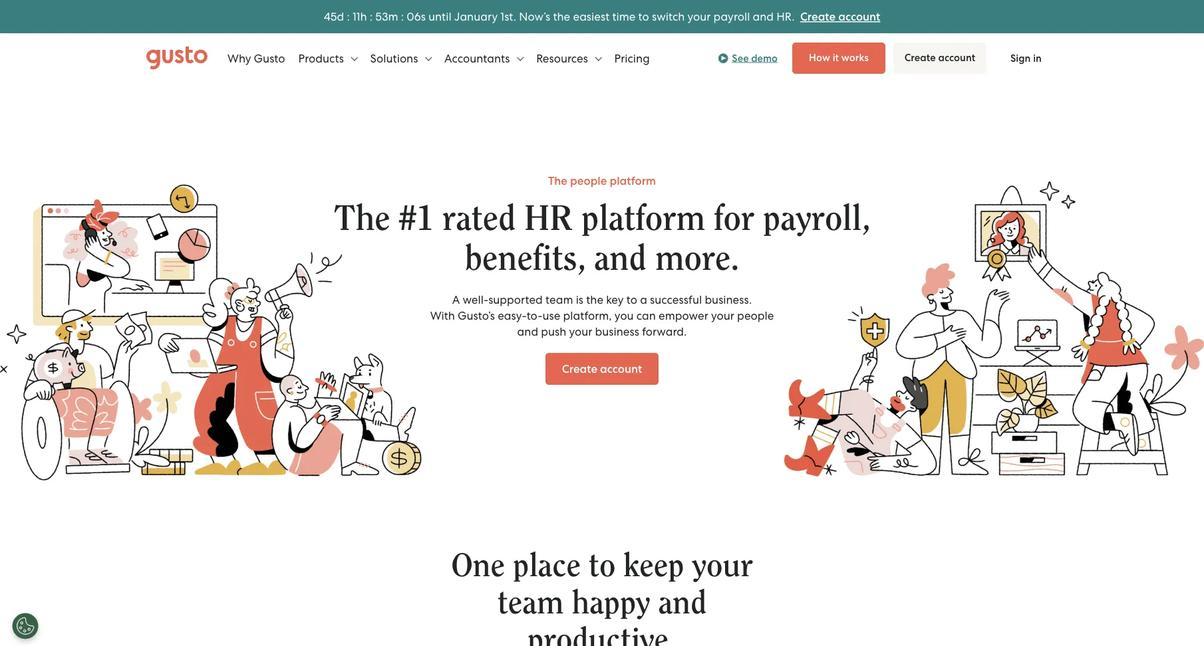 Task type: vqa. For each thing, say whether or not it's contained in the screenshot.
the Create account inside THE MAIN ELEMENT
yes



Task type: describe. For each thing, give the bounding box(es) containing it.
more.
[[655, 241, 739, 276]]

keep
[[624, 551, 684, 583]]

0 vertical spatial account
[[839, 10, 881, 23]]

productive.
[[528, 625, 677, 647]]

2 5 from the left
[[376, 10, 382, 23]]

d :
[[337, 10, 350, 23]]

see
[[732, 52, 749, 64]]

create inside the #1 rated hr platform for payroll, benefits, and more. main content
[[562, 362, 598, 376]]

place
[[513, 551, 581, 583]]

2 1 from the left
[[357, 10, 360, 23]]

a
[[640, 293, 647, 307]]

empower
[[659, 309, 709, 323]]

easiest
[[573, 10, 610, 23]]

well-
[[463, 293, 489, 307]]

0 vertical spatial people
[[570, 174, 607, 188]]

forward.
[[642, 325, 687, 339]]

payroll
[[714, 10, 750, 23]]

time
[[612, 10, 636, 23]]

why
[[228, 52, 251, 65]]

is
[[576, 293, 584, 307]]

rated
[[442, 201, 516, 237]]

sign
[[1011, 52, 1031, 64]]

accountants
[[445, 52, 513, 65]]

1st.
[[501, 10, 516, 23]]

to inside "4 5 d : 1 1 h : 5 3 m : 0 6 s until january 1st. now's the easiest time to switch your payroll and hr. create account"
[[639, 10, 649, 23]]

why gusto
[[228, 52, 285, 65]]

in
[[1034, 52, 1042, 64]]

a well-supported team is the key to a successful business. with gusto's easy-to-use platform, you can empower your people and push your business forward.
[[430, 293, 774, 339]]

solutions button
[[370, 38, 432, 78]]

the #1 rated hr platform for payroll, benefits, and more.
[[334, 201, 870, 276]]

6
[[414, 10, 421, 23]]

4 5 d : 1 1 h : 5 3 m : 0 6 s until january 1st. now's the easiest time to switch your payroll and hr. create account
[[324, 10, 881, 23]]

people inside the a well-supported team is the key to a successful business. with gusto's easy-to-use platform, you can empower your people and push your business forward.
[[737, 309, 774, 323]]

the for the people platform
[[548, 174, 568, 188]]

pricing
[[615, 52, 650, 65]]

the for the #1 rated hr platform for payroll, benefits, and more.
[[334, 201, 390, 237]]

pricing link
[[615, 38, 650, 78]]

team inside the a well-supported team is the key to a successful business. with gusto's easy-to-use platform, you can empower your people and push your business forward.
[[546, 293, 573, 307]]

demo
[[751, 52, 778, 64]]

to-
[[527, 309, 543, 323]]

use
[[543, 309, 561, 323]]

payroll,
[[763, 201, 870, 237]]

and inside "4 5 d : 1 1 h : 5 3 m : 0 6 s until january 1st. now's the easiest time to switch your payroll and hr. create account"
[[753, 10, 774, 23]]

successful
[[650, 293, 702, 307]]

happy
[[572, 588, 651, 621]]

with
[[430, 309, 455, 323]]

sign in link
[[995, 43, 1058, 73]]

team inside one place to keep your team happy and productive.
[[498, 588, 564, 621]]

#1
[[399, 201, 434, 237]]

see demo
[[732, 52, 778, 64]]

business
[[595, 325, 639, 339]]

one place to keep your team happy and productive.
[[451, 551, 753, 647]]

1 5 from the left
[[331, 10, 337, 23]]

create account inside main element
[[905, 52, 976, 64]]

accountants button
[[445, 38, 524, 78]]



Task type: locate. For each thing, give the bounding box(es) containing it.
platform
[[610, 174, 656, 188], [582, 201, 705, 237]]

1 horizontal spatial the
[[548, 174, 568, 188]]

you
[[615, 309, 634, 323]]

your inside "4 5 d : 1 1 h : 5 3 m : 0 6 s until january 1st. now's the easiest time to switch your payroll and hr. create account"
[[688, 10, 711, 23]]

to right time
[[639, 10, 649, 23]]

0 horizontal spatial the
[[553, 10, 570, 23]]

for
[[714, 201, 755, 237]]

0 horizontal spatial create account link
[[546, 353, 659, 385]]

1 horizontal spatial the
[[586, 293, 604, 307]]

now's
[[519, 10, 550, 23]]

0 horizontal spatial people
[[570, 174, 607, 188]]

how it works
[[809, 52, 869, 64]]

until
[[429, 10, 452, 23]]

0
[[407, 10, 414, 23]]

tiny image
[[722, 56, 726, 61]]

people down business.
[[737, 309, 774, 323]]

account
[[839, 10, 881, 23], [939, 52, 976, 64], [600, 362, 642, 376]]

create account inside the #1 rated hr platform for payroll, benefits, and more. main content
[[562, 362, 642, 376]]

the inside the a well-supported team is the key to a successful business. with gusto's easy-to-use platform, you can empower your people and push your business forward.
[[586, 293, 604, 307]]

the people platform
[[548, 174, 656, 188]]

1 vertical spatial create
[[905, 52, 936, 64]]

and inside the #1 rated hr platform for payroll, benefits, and more.
[[594, 241, 647, 276]]

create account link inside the #1 rated hr platform for payroll, benefits, and more. main content
[[546, 353, 659, 385]]

the inside "4 5 d : 1 1 h : 5 3 m : 0 6 s until january 1st. now's the easiest time to switch your payroll and hr. create account"
[[553, 10, 570, 23]]

to inside one place to keep your team happy and productive.
[[589, 551, 616, 583]]

0 vertical spatial create account
[[905, 52, 976, 64]]

2 vertical spatial create
[[562, 362, 598, 376]]

and left hr.
[[753, 10, 774, 23]]

supported
[[489, 293, 543, 307]]

1 vertical spatial create account
[[562, 362, 642, 376]]

create
[[800, 10, 836, 23], [905, 52, 936, 64], [562, 362, 598, 376]]

m :
[[388, 10, 404, 23]]

1
[[353, 10, 357, 23], [357, 10, 360, 23]]

resources
[[536, 52, 591, 65]]

one
[[451, 551, 505, 583]]

to left a
[[627, 293, 637, 307]]

the right is
[[586, 293, 604, 307]]

1 vertical spatial the
[[586, 293, 604, 307]]

your inside one place to keep your team happy and productive.
[[692, 551, 753, 583]]

gusto
[[254, 52, 285, 65]]

5 left h :
[[331, 10, 337, 23]]

it
[[833, 52, 839, 64]]

2 vertical spatial account
[[600, 362, 642, 376]]

the
[[553, 10, 570, 23], [586, 293, 604, 307]]

create inside main element
[[905, 52, 936, 64]]

h :
[[360, 10, 373, 23]]

the #1 rated hr platform for payroll, benefits, and more. main content
[[0, 83, 1204, 647]]

1 horizontal spatial to
[[627, 293, 637, 307]]

business.
[[705, 293, 752, 307]]

create right works
[[905, 52, 936, 64]]

1 vertical spatial the
[[334, 201, 390, 237]]

the right now's
[[553, 10, 570, 23]]

create right hr.
[[800, 10, 836, 23]]

1 vertical spatial platform
[[582, 201, 705, 237]]

0 vertical spatial the
[[553, 10, 570, 23]]

people
[[570, 174, 607, 188], [737, 309, 774, 323]]

account inside main element
[[939, 52, 976, 64]]

your
[[688, 10, 711, 23], [711, 309, 735, 323], [569, 325, 593, 339], [692, 551, 753, 583]]

0 horizontal spatial create account
[[562, 362, 642, 376]]

hr.
[[777, 10, 795, 23]]

account up works
[[839, 10, 881, 23]]

2 horizontal spatial create
[[905, 52, 936, 64]]

3
[[382, 10, 388, 23]]

1 horizontal spatial create account link
[[800, 10, 881, 23]]

solutions
[[370, 52, 421, 65]]

1 vertical spatial team
[[498, 588, 564, 621]]

and down keep
[[658, 588, 707, 621]]

2 horizontal spatial to
[[639, 10, 649, 23]]

platform,
[[563, 309, 612, 323]]

0 vertical spatial create
[[800, 10, 836, 23]]

0 horizontal spatial to
[[589, 551, 616, 583]]

main element
[[146, 38, 1058, 78]]

team up 'use'
[[546, 293, 573, 307]]

the
[[548, 174, 568, 188], [334, 201, 390, 237]]

4
[[324, 10, 331, 23]]

the left #1
[[334, 201, 390, 237]]

why gusto link
[[228, 38, 285, 78]]

works
[[842, 52, 869, 64]]

0 vertical spatial create account link
[[800, 10, 881, 23]]

0 horizontal spatial 5
[[331, 10, 337, 23]]

the inside the #1 rated hr platform for payroll, benefits, and more.
[[334, 201, 390, 237]]

account down business on the bottom of the page
[[600, 362, 642, 376]]

1 horizontal spatial account
[[839, 10, 881, 23]]

how it works link
[[793, 43, 886, 74]]

5
[[331, 10, 337, 23], [376, 10, 382, 23]]

how
[[809, 52, 830, 64]]

to inside the a well-supported team is the key to a successful business. with gusto's easy-to-use platform, you can empower your people and push your business forward.
[[627, 293, 637, 307]]

push
[[541, 325, 566, 339]]

0 vertical spatial the
[[548, 174, 568, 188]]

easy-
[[498, 309, 527, 323]]

0 vertical spatial to
[[639, 10, 649, 23]]

1 horizontal spatial create account
[[905, 52, 976, 64]]

platform down the people platform
[[582, 201, 705, 237]]

sign in
[[1011, 52, 1042, 64]]

1 horizontal spatial people
[[737, 309, 774, 323]]

0 vertical spatial platform
[[610, 174, 656, 188]]

2 horizontal spatial account
[[939, 52, 976, 64]]

and up key
[[594, 241, 647, 276]]

platform inside the #1 rated hr platform for payroll, benefits, and more.
[[582, 201, 705, 237]]

the up hr
[[548, 174, 568, 188]]

1 horizontal spatial 5
[[376, 10, 382, 23]]

2 vertical spatial to
[[589, 551, 616, 583]]

january
[[454, 10, 498, 23]]

0 horizontal spatial the
[[334, 201, 390, 237]]

2 vertical spatial create account link
[[546, 353, 659, 385]]

1 1 from the left
[[353, 10, 357, 23]]

benefits,
[[465, 241, 586, 276]]

to up happy
[[589, 551, 616, 583]]

can
[[637, 309, 656, 323]]

resources button
[[536, 38, 602, 78]]

account left sign
[[939, 52, 976, 64]]

and down to-
[[517, 325, 538, 339]]

1 horizontal spatial create
[[800, 10, 836, 23]]

create down push
[[562, 362, 598, 376]]

0 horizontal spatial create
[[562, 362, 598, 376]]

people up hr
[[570, 174, 607, 188]]

gusto's
[[458, 309, 495, 323]]

2 horizontal spatial create account link
[[894, 43, 987, 74]]

and inside the a well-supported team is the key to a successful business. with gusto's easy-to-use platform, you can empower your people and push your business forward.
[[517, 325, 538, 339]]

0 horizontal spatial account
[[600, 362, 642, 376]]

switch
[[652, 10, 685, 23]]

platform up the #1 rated hr platform for payroll, benefits, and more.
[[610, 174, 656, 188]]

key
[[606, 293, 624, 307]]

create account
[[905, 52, 976, 64], [562, 362, 642, 376]]

1 vertical spatial account
[[939, 52, 976, 64]]

products button
[[298, 38, 358, 78]]

hr
[[524, 201, 573, 237]]

online payroll services, hr, and benefits | gusto image
[[146, 46, 208, 70]]

0 vertical spatial team
[[546, 293, 573, 307]]

1 vertical spatial create account link
[[894, 43, 987, 74]]

products
[[298, 52, 347, 65]]

to
[[639, 10, 649, 23], [627, 293, 637, 307], [589, 551, 616, 583]]

account inside the #1 rated hr platform for payroll, benefits, and more. main content
[[600, 362, 642, 376]]

s
[[421, 10, 426, 23]]

see demo link
[[718, 50, 778, 66]]

team down place
[[498, 588, 564, 621]]

1 vertical spatial people
[[737, 309, 774, 323]]

a
[[452, 293, 460, 307]]

5 right h :
[[376, 10, 382, 23]]

team
[[546, 293, 573, 307], [498, 588, 564, 621]]

and inside one place to keep your team happy and productive.
[[658, 588, 707, 621]]

1 vertical spatial to
[[627, 293, 637, 307]]

create account link
[[800, 10, 881, 23], [894, 43, 987, 74], [546, 353, 659, 385]]

and
[[753, 10, 774, 23], [594, 241, 647, 276], [517, 325, 538, 339], [658, 588, 707, 621]]



